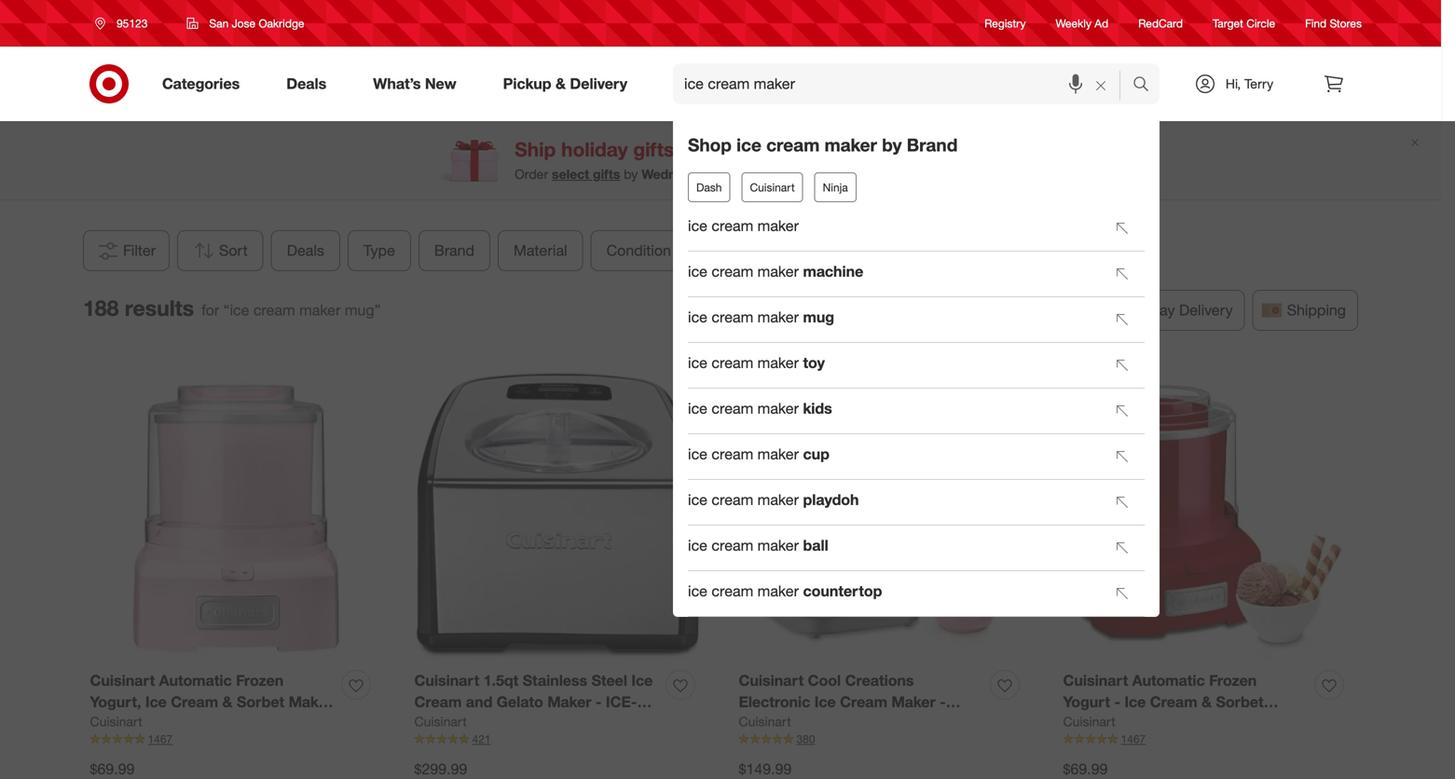 Task type: vqa. For each thing, say whether or not it's contained in the screenshot.
'week.'
no



Task type: describe. For each thing, give the bounding box(es) containing it.
421
[[472, 732, 491, 746]]

target
[[1213, 16, 1244, 30]]

get
[[854, 166, 873, 182]]

cuisinart for cuisinart cool creations electronic ice cream maker - brushed metal- ice-70p1
[[739, 672, 804, 690]]

delivery for pickup & delivery
[[570, 75, 627, 93]]

maker inside cuisinart cool creations electronic ice cream maker - brushed metal- ice-70p1
[[892, 693, 936, 711]]

ice cream maker toy
[[688, 354, 825, 372]]

$69.99 for -
[[90, 760, 135, 778]]

automatic for ice
[[1132, 672, 1205, 690]]

ship holiday gifts to your door on time order select gifts by wednesday, 12/20 at 12pm cst to get them by christmas eve.
[[515, 138, 1015, 182]]

condition button
[[591, 230, 687, 271]]

playdoh
[[803, 491, 859, 509]]

creations
[[845, 672, 914, 690]]

1467 link for ice-
[[1063, 732, 1351, 748]]

cuisinart for cuisinart link for cuisinart cool creations electronic ice cream maker - brushed metal- ice-70p1
[[739, 714, 791, 730]]

ice cream maker cup
[[688, 445, 830, 463]]

cuisinart automatic frozen yogurt - ice cream & sorbet maker - red - ice-21rp1 link
[[1063, 670, 1308, 732]]

find
[[1305, 16, 1327, 30]]

find stores link
[[1305, 15, 1362, 31]]

guest rating
[[915, 241, 1002, 260]]

deals for deals link
[[286, 75, 327, 93]]

maker inside 188 results for "ice cream maker mug"
[[299, 301, 341, 319]]

pickup & delivery
[[503, 75, 627, 93]]

- inside cuisinart 1.5qt stainless steel ice cream and gelato maker - ice- 100
[[596, 693, 602, 711]]

cream for ice cream maker kids
[[712, 400, 753, 418]]

them
[[877, 166, 907, 182]]

dash
[[696, 181, 722, 195]]

stores
[[1330, 16, 1362, 30]]

search button
[[1124, 63, 1169, 108]]

ice cream maker machine
[[688, 263, 864, 281]]

sort button
[[177, 230, 264, 271]]

0 horizontal spatial to
[[680, 138, 698, 161]]

shipping button
[[1253, 290, 1358, 331]]

cuisinart link down door at top right
[[742, 173, 803, 202]]

cream for ice cream maker machine
[[712, 263, 753, 281]]

registry
[[985, 16, 1026, 30]]

sorbet inside cuisinart automatic frozen yogurt - ice cream & sorbet maker - red - ice-21rp1
[[1216, 693, 1264, 711]]

$299.99
[[414, 760, 467, 778]]

100
[[414, 714, 439, 732]]

cream for ice cream maker ball
[[712, 537, 753, 555]]

jose
[[232, 16, 256, 30]]

ice for ice cream maker kids
[[688, 400, 708, 418]]

material
[[514, 241, 567, 260]]

price
[[710, 241, 744, 260]]

cuisinart for cuisinart link below door at top right
[[750, 181, 795, 195]]

filter
[[123, 241, 156, 260]]

maker inside cuisinart automatic frozen yogurt - ice cream & sorbet maker - red - ice-21rp1
[[1063, 714, 1107, 732]]

same day delivery
[[1107, 301, 1233, 319]]

christmas
[[928, 166, 987, 182]]

1 vertical spatial gifts
[[593, 166, 620, 182]]

cuisinart 1.5qt stainless steel ice cream and gelato maker - ice- 100
[[414, 672, 653, 732]]

maker for ice cream maker countertop
[[758, 582, 799, 601]]

on
[[799, 138, 822, 161]]

deals link
[[271, 63, 350, 104]]

0 vertical spatial brand
[[907, 134, 958, 156]]

san jose oakridge
[[209, 16, 304, 30]]

ice for ice cream maker playdoh
[[688, 491, 708, 509]]

rating
[[959, 241, 1002, 260]]

and
[[466, 693, 493, 711]]

cuisinart for cuisinart link related to cuisinart automatic frozen yogurt - ice cream & sorbet maker - red - ice-21rp1
[[1063, 714, 1116, 730]]

red
[[1122, 714, 1150, 732]]

cream for ice cream maker countertop
[[712, 582, 753, 601]]

12pm
[[772, 166, 806, 182]]

ninja
[[823, 181, 848, 195]]

cuisinart link for cuisinart 1.5qt stainless steel ice cream and gelato maker - ice- 100
[[414, 713, 467, 732]]

same day delivery button
[[1072, 290, 1245, 331]]

ice cream maker kids
[[688, 400, 832, 418]]

ice cream maker countertop
[[688, 582, 882, 601]]

hi,
[[1226, 76, 1241, 92]]

cuisinart link for cuisinart cool creations electronic ice cream maker - brushed metal- ice-70p1
[[739, 713, 791, 732]]

cuisinart 1.5qt stainless steel ice cream and gelato maker - ice- 100 link
[[414, 670, 659, 732]]

cup
[[803, 445, 830, 463]]

cream for ice cream maker playdoh
[[712, 491, 753, 509]]

ice for yogurt,
[[145, 693, 167, 711]]

shop ice cream maker by brand
[[688, 134, 958, 156]]

pickup
[[503, 75, 551, 93]]

holiday/event
[[784, 241, 876, 260]]

cream for ice cream maker mug
[[712, 308, 753, 326]]

target circle
[[1213, 16, 1275, 30]]

deals for deals button
[[287, 241, 324, 260]]

cream for maker
[[840, 693, 888, 711]]

frozen for &
[[1209, 672, 1257, 690]]

your
[[704, 138, 745, 161]]

ice- inside cuisinart automatic frozen yogurt, ice cream & sorbet maker - pink - ice-21pkp1
[[146, 714, 177, 732]]

filter button
[[83, 230, 170, 271]]

1 horizontal spatial by
[[882, 134, 902, 156]]

price button
[[695, 230, 760, 271]]

what's new
[[373, 75, 456, 93]]

cuisinart cool creations electronic ice cream maker - brushed metal- ice-70p1 link
[[739, 670, 983, 732]]

condition
[[607, 241, 671, 260]]

what's new link
[[357, 63, 480, 104]]

dash link
[[688, 173, 730, 202]]

cuisinart automatic frozen yogurt - ice cream & sorbet maker - red - ice-21rp1
[[1063, 672, 1264, 732]]

ice for steel
[[632, 672, 653, 690]]

type button
[[348, 230, 411, 271]]

results
[[125, 295, 194, 321]]

& inside cuisinart automatic frozen yogurt - ice cream & sorbet maker - red - ice-21rp1
[[1202, 693, 1212, 711]]

cst
[[810, 166, 836, 182]]

cuisinart link for cuisinart automatic frozen yogurt - ice cream & sorbet maker - red - ice-21rp1
[[1063, 713, 1116, 732]]

ice for electronic
[[815, 693, 836, 711]]

toy
[[803, 354, 825, 372]]

categories
[[162, 75, 240, 93]]

1467 link for 21pkp1
[[90, 732, 378, 748]]

ice for ice cream maker machine
[[688, 263, 708, 281]]

brand inside button
[[434, 241, 475, 260]]

automatic for cream
[[159, 672, 232, 690]]

san jose oakridge button
[[175, 7, 316, 40]]

cuisinart link for cuisinart automatic frozen yogurt, ice cream & sorbet maker - pink - ice-21pkp1
[[90, 713, 142, 732]]

ice for ice cream maker countertop
[[688, 582, 708, 601]]

1.5qt
[[484, 672, 519, 690]]

maker for ice cream maker ball
[[758, 537, 799, 555]]

ice for ice cream maker
[[688, 217, 708, 235]]

delivery for same day delivery
[[1179, 301, 1233, 319]]

countertop
[[803, 582, 882, 601]]

95123
[[117, 16, 148, 30]]

eve.
[[991, 166, 1015, 182]]



Task type: locate. For each thing, give the bounding box(es) containing it.
cuisinart down "and"
[[414, 714, 467, 730]]

delivery inside same day delivery button
[[1179, 301, 1233, 319]]

cuisinart down door at top right
[[750, 181, 795, 195]]

& right pickup
[[556, 75, 566, 93]]

ice inside cuisinart automatic frozen yogurt - ice cream & sorbet maker - red - ice-21rp1
[[1125, 693, 1146, 711]]

1467 left 21rp1
[[1121, 732, 1146, 746]]

12/20
[[719, 166, 753, 182]]

maker inside cuisinart automatic frozen yogurt, ice cream & sorbet maker - pink - ice-21pkp1
[[289, 693, 333, 711]]

cream for ice cream maker
[[712, 217, 753, 235]]

day
[[1150, 301, 1175, 319]]

ice for ice cream maker ball
[[688, 537, 708, 555]]

maker up ice cream maker mug
[[758, 263, 799, 281]]

$69.99 down yogurt
[[1063, 760, 1108, 778]]

0 horizontal spatial brand
[[434, 241, 475, 260]]

order
[[515, 166, 548, 182]]

cuisinart inside cuisinart 1.5qt stainless steel ice cream and gelato maker - ice- 100
[[414, 672, 479, 690]]

maker inside cuisinart 1.5qt stainless steel ice cream and gelato maker - ice- 100
[[547, 693, 592, 711]]

95123 button
[[83, 7, 167, 40]]

cream up ice cream maker kids on the bottom of page
[[712, 354, 753, 372]]

ice down ice cream maker toy
[[688, 400, 708, 418]]

hi, terry
[[1226, 76, 1274, 92]]

steel
[[592, 672, 627, 690]]

to up wednesday,
[[680, 138, 698, 161]]

yogurt,
[[90, 693, 141, 711]]

ice- inside cuisinart automatic frozen yogurt - ice cream & sorbet maker - red - ice-21rp1
[[1164, 714, 1196, 732]]

frozen for sorbet
[[236, 672, 284, 690]]

cream up 100
[[414, 693, 462, 711]]

2 1467 from the left
[[1121, 732, 1146, 746]]

1 horizontal spatial $69.99
[[1063, 760, 1108, 778]]

ice cream maker ball
[[688, 537, 829, 555]]

1 horizontal spatial delivery
[[1179, 301, 1233, 319]]

1 horizontal spatial 1467 link
[[1063, 732, 1351, 748]]

automatic inside cuisinart automatic frozen yogurt, ice cream & sorbet maker - pink - ice-21pkp1
[[159, 672, 232, 690]]

ice right yogurt,
[[145, 693, 167, 711]]

1 automatic from the left
[[159, 672, 232, 690]]

automatic inside cuisinart automatic frozen yogurt - ice cream & sorbet maker - red - ice-21rp1
[[1132, 672, 1205, 690]]

0 vertical spatial deals
[[286, 75, 327, 93]]

cuisinart up electronic
[[739, 672, 804, 690]]

- right yogurt
[[1114, 693, 1121, 711]]

maker
[[825, 134, 877, 156], [758, 217, 799, 235], [758, 263, 799, 281], [299, 301, 341, 319], [758, 308, 799, 326], [758, 354, 799, 372], [758, 400, 799, 418], [758, 445, 799, 463], [758, 491, 799, 509], [758, 537, 799, 555], [758, 582, 799, 601]]

cream up the price
[[712, 217, 753, 235]]

target circle link
[[1213, 15, 1275, 31]]

0 vertical spatial gifts
[[633, 138, 674, 161]]

$69.99
[[90, 760, 135, 778], [1063, 760, 1108, 778]]

ice down ice cream maker playdoh
[[688, 537, 708, 555]]

0 horizontal spatial 1467
[[148, 732, 173, 746]]

1 horizontal spatial frozen
[[1209, 672, 1257, 690]]

mug
[[803, 308, 834, 326]]

brand right 'type'
[[434, 241, 475, 260]]

same
[[1107, 301, 1145, 319]]

2 horizontal spatial &
[[1202, 693, 1212, 711]]

ice down dash link
[[688, 217, 708, 235]]

maker left ball
[[758, 537, 799, 555]]

maker for ice cream maker machine
[[758, 263, 799, 281]]

ice- inside cuisinart 1.5qt stainless steel ice cream and gelato maker - ice- 100
[[606, 693, 637, 711]]

cuisinart 1.5qt stainless steel ice cream and gelato maker - ice-100 image
[[414, 372, 702, 660], [414, 372, 702, 660]]

421 link
[[414, 732, 702, 748]]

ice inside cuisinart 1.5qt stainless steel ice cream and gelato maker - ice- 100
[[632, 672, 653, 690]]

4 cream from the left
[[1150, 693, 1198, 711]]

0 horizontal spatial automatic
[[159, 672, 232, 690]]

sort
[[219, 241, 248, 260]]

0 horizontal spatial frozen
[[236, 672, 284, 690]]

cream down ice cream maker playdoh
[[712, 537, 753, 555]]

& up 21rp1
[[1202, 693, 1212, 711]]

1 horizontal spatial 1467
[[1121, 732, 1146, 746]]

to
[[680, 138, 698, 161], [839, 166, 851, 182]]

188
[[83, 295, 119, 321]]

gelato
[[497, 693, 543, 711]]

3 cream from the left
[[840, 693, 888, 711]]

1 $69.99 from the left
[[90, 760, 135, 778]]

cream right '"ice' on the top of page
[[253, 301, 295, 319]]

shop
[[688, 134, 732, 156]]

deals right sort on the top left
[[287, 241, 324, 260]]

delivery right day
[[1179, 301, 1233, 319]]

redcard link
[[1138, 15, 1183, 31]]

- right red
[[1154, 714, 1160, 732]]

maker down ice cream maker ball at the bottom of the page
[[758, 582, 799, 601]]

san
[[209, 16, 229, 30]]

ad
[[1095, 16, 1109, 30]]

automatic up red
[[1132, 672, 1205, 690]]

electronic
[[739, 693, 810, 711]]

- left red
[[1111, 714, 1118, 732]]

ice up "metal-"
[[815, 693, 836, 711]]

1 vertical spatial brand
[[434, 241, 475, 260]]

weekly
[[1056, 16, 1092, 30]]

1 horizontal spatial sorbet
[[1216, 693, 1264, 711]]

frozen inside cuisinart automatic frozen yogurt, ice cream & sorbet maker - pink - ice-21pkp1
[[236, 672, 284, 690]]

1 deals from the top
[[286, 75, 327, 93]]

cream down ice cream maker toy
[[712, 400, 753, 418]]

0 horizontal spatial &
[[222, 693, 233, 711]]

"ice
[[223, 301, 249, 319]]

$69.99 down 'pink'
[[90, 760, 135, 778]]

deals
[[286, 75, 327, 93], [287, 241, 324, 260]]

maker for ice cream maker playdoh
[[758, 491, 799, 509]]

weekly ad link
[[1056, 15, 1109, 31]]

ice cream maker playdoh
[[688, 491, 859, 509]]

cuisinart for cuisinart automatic frozen yogurt - ice cream & sorbet maker - red - ice-21rp1
[[1063, 672, 1128, 690]]

0 horizontal spatial delivery
[[570, 75, 627, 93]]

maker up get in the right top of the page
[[825, 134, 877, 156]]

ice for ice cream maker mug
[[688, 308, 708, 326]]

cuisinart link down electronic
[[739, 713, 791, 732]]

guest
[[915, 241, 955, 260]]

registry link
[[985, 15, 1026, 31]]

ice up at
[[737, 134, 762, 156]]

cuisinart inside cuisinart automatic frozen yogurt - ice cream & sorbet maker - red - ice-21rp1
[[1063, 672, 1128, 690]]

cuisinart down yogurt,
[[90, 714, 142, 730]]

cream down the price
[[712, 263, 753, 281]]

2 horizontal spatial by
[[910, 166, 924, 182]]

0 horizontal spatial 1467 link
[[90, 732, 378, 748]]

maker up ice cream maker machine
[[758, 217, 799, 235]]

material button
[[498, 230, 583, 271]]

1467 link
[[90, 732, 378, 748], [1063, 732, 1351, 748]]

automatic up 21pkp1
[[159, 672, 232, 690]]

sorbet
[[237, 693, 284, 711], [1216, 693, 1264, 711]]

2 sorbet from the left
[[1216, 693, 1264, 711]]

ice- inside cuisinart cool creations electronic ice cream maker - brushed metal- ice-70p1
[[853, 714, 884, 732]]

1 vertical spatial delivery
[[1179, 301, 1233, 319]]

cream for and
[[414, 693, 462, 711]]

maker left toy
[[758, 354, 799, 372]]

cuisinart inside cuisinart cool creations electronic ice cream maker - brushed metal- ice-70p1
[[739, 672, 804, 690]]

cuisinart up yogurt
[[1063, 672, 1128, 690]]

- up 380 link
[[940, 693, 946, 711]]

ninja link
[[814, 173, 857, 202]]

ice-
[[606, 693, 637, 711], [146, 714, 177, 732], [853, 714, 884, 732], [1164, 714, 1196, 732]]

0 horizontal spatial gifts
[[593, 166, 620, 182]]

maker left mug
[[758, 308, 799, 326]]

shipping
[[1287, 301, 1346, 319]]

0 horizontal spatial sorbet
[[237, 693, 284, 711]]

ball
[[803, 537, 829, 555]]

kids
[[803, 400, 832, 418]]

cuisinart down yogurt
[[1063, 714, 1116, 730]]

maker down ice cream maker cup
[[758, 491, 799, 509]]

1 1467 from the left
[[148, 732, 173, 746]]

ice down ice cream maker ball at the bottom of the page
[[688, 582, 708, 601]]

cream up ice cream maker toy
[[712, 308, 753, 326]]

maker for ice cream maker toy
[[758, 354, 799, 372]]

cuisinart link down yogurt,
[[90, 713, 142, 732]]

$69.99 for maker
[[1063, 760, 1108, 778]]

0 vertical spatial to
[[680, 138, 698, 161]]

gifts up wednesday,
[[633, 138, 674, 161]]

ice for ice cream maker cup
[[688, 445, 708, 463]]

cuisinart automatic frozen yogurt, ice cream & sorbet maker - pink - ice-21pkp1 image
[[90, 372, 378, 660], [90, 372, 378, 660]]

ice right 'condition' button
[[688, 263, 708, 281]]

delivery inside pickup & delivery link
[[570, 75, 627, 93]]

2 frozen from the left
[[1209, 672, 1257, 690]]

gifts down holiday on the top left of page
[[593, 166, 620, 182]]

ice cream maker mug
[[688, 308, 834, 326]]

cream down ice cream maker ball at the bottom of the page
[[712, 582, 753, 601]]

delivery
[[570, 75, 627, 93], [1179, 301, 1233, 319]]

cream for ice cream maker cup
[[712, 445, 753, 463]]

2 deals from the top
[[287, 241, 324, 260]]

what's
[[373, 75, 421, 93]]

ice- down steel
[[606, 693, 637, 711]]

ice down ice cream maker kids on the bottom of page
[[688, 445, 708, 463]]

ice for ice cream maker toy
[[688, 354, 708, 372]]

ice right steel
[[632, 672, 653, 690]]

maker for ice cream maker mug
[[758, 308, 799, 326]]

deals inside deals button
[[287, 241, 324, 260]]

metal-
[[803, 714, 849, 732]]

cuisinart down electronic
[[739, 714, 791, 730]]

- down steel
[[596, 693, 602, 711]]

frozen
[[236, 672, 284, 690], [1209, 672, 1257, 690]]

maker for ice cream maker kids
[[758, 400, 799, 418]]

2 1467 link from the left
[[1063, 732, 1351, 748]]

cuisinart inside cuisinart automatic frozen yogurt, ice cream & sorbet maker - pink - ice-21pkp1
[[90, 672, 155, 690]]

1 horizontal spatial automatic
[[1132, 672, 1205, 690]]

ice up ice cream maker ball at the bottom of the page
[[688, 491, 708, 509]]

categories link
[[146, 63, 263, 104]]

cream inside cuisinart automatic frozen yogurt - ice cream & sorbet maker - red - ice-21rp1
[[1150, 693, 1198, 711]]

1467 left 21pkp1
[[148, 732, 173, 746]]

cuisinart up "and"
[[414, 672, 479, 690]]

ice- right red
[[1164, 714, 1196, 732]]

ice cream maker
[[688, 217, 799, 235]]

maker left cup
[[758, 445, 799, 463]]

cream up 21pkp1
[[171, 693, 218, 711]]

ice- right 'pink'
[[146, 714, 177, 732]]

cream for ice cream maker toy
[[712, 354, 753, 372]]

cuisinart for cuisinart automatic frozen yogurt, ice cream & sorbet maker - pink - ice-21pkp1's cuisinart link
[[90, 714, 142, 730]]

machine
[[803, 263, 864, 281]]

1 horizontal spatial to
[[839, 166, 851, 182]]

cream up ice cream maker ball at the bottom of the page
[[712, 491, 753, 509]]

maker left mug"
[[299, 301, 341, 319]]

cuisinart automatic frozen yogurt - ice cream & sorbet maker - red - ice-21rp1 image
[[1063, 372, 1351, 660], [1063, 372, 1351, 660]]

- left 'pink'
[[90, 714, 96, 732]]

ice cream maker link
[[688, 208, 1100, 249]]

delivery up holiday on the top left of page
[[570, 75, 627, 93]]

ship
[[515, 138, 556, 161]]

door
[[750, 138, 793, 161]]

cream inside cuisinart automatic frozen yogurt, ice cream & sorbet maker - pink - ice-21pkp1
[[171, 693, 218, 711]]

1 frozen from the left
[[236, 672, 284, 690]]

cuisinart for cuisinart 1.5qt stainless steel ice cream and gelato maker - ice- 100's cuisinart link
[[414, 714, 467, 730]]

1 sorbet from the left
[[237, 693, 284, 711]]

1 vertical spatial deals
[[287, 241, 324, 260]]

ice- right "metal-"
[[853, 714, 884, 732]]

ice inside cuisinart automatic frozen yogurt, ice cream & sorbet maker - pink - ice-21pkp1
[[145, 693, 167, 711]]

cream down ice cream maker kids on the bottom of page
[[712, 445, 753, 463]]

ice up red
[[1125, 693, 1146, 711]]

cream inside cuisinart 1.5qt stainless steel ice cream and gelato maker - ice- 100
[[414, 693, 462, 711]]

for
[[201, 301, 219, 319]]

brand up christmas
[[907, 134, 958, 156]]

cool
[[808, 672, 841, 690]]

new
[[425, 75, 456, 93]]

cream up 21rp1
[[1150, 693, 1198, 711]]

brushed
[[739, 714, 799, 732]]

1467
[[148, 732, 173, 746], [1121, 732, 1146, 746]]

pink
[[100, 714, 131, 732]]

ice inside cuisinart cool creations electronic ice cream maker - brushed metal- ice-70p1
[[815, 693, 836, 711]]

frozen inside cuisinart automatic frozen yogurt - ice cream & sorbet maker - red - ice-21rp1
[[1209, 672, 1257, 690]]

weekly ad
[[1056, 16, 1109, 30]]

to left get in the right top of the page
[[839, 166, 851, 182]]

yogurt
[[1063, 693, 1110, 711]]

stainless
[[523, 672, 587, 690]]

2 $69.99 from the left
[[1063, 760, 1108, 778]]

deals down the oakridge
[[286, 75, 327, 93]]

cream inside cuisinart cool creations electronic ice cream maker - brushed metal- ice-70p1
[[840, 693, 888, 711]]

cuisinart up yogurt,
[[90, 672, 155, 690]]

& inside cuisinart automatic frozen yogurt, ice cream & sorbet maker - pink - ice-21pkp1
[[222, 693, 233, 711]]

- inside cuisinart cool creations electronic ice cream maker - brushed metal- ice-70p1
[[940, 693, 946, 711]]

-
[[596, 693, 602, 711], [940, 693, 946, 711], [1114, 693, 1121, 711], [90, 714, 96, 732], [135, 714, 141, 732], [1111, 714, 1118, 732], [1154, 714, 1160, 732]]

sorbet inside cuisinart automatic frozen yogurt, ice cream & sorbet maker - pink - ice-21pkp1
[[237, 693, 284, 711]]

ice
[[737, 134, 762, 156], [688, 217, 708, 235], [688, 263, 708, 281], [688, 308, 708, 326], [688, 354, 708, 372], [688, 400, 708, 418], [688, 445, 708, 463], [688, 491, 708, 509], [688, 537, 708, 555], [688, 582, 708, 601]]

cuisinart cool creations electronic ice cream maker - brushed metal- ice-70p1
[[739, 672, 946, 732]]

cream down the 'creations'
[[840, 693, 888, 711]]

by right them
[[910, 166, 924, 182]]

2 automatic from the left
[[1132, 672, 1205, 690]]

deals inside deals link
[[286, 75, 327, 93]]

maker left kids
[[758, 400, 799, 418]]

cuisinart for cuisinart 1.5qt stainless steel ice cream and gelato maker - ice- 100
[[414, 672, 479, 690]]

cuisinart automatic frozen yogurt, ice cream & sorbet maker - pink - ice-21pkp1
[[90, 672, 333, 732]]

What can we help you find? suggestions appear below search field
[[673, 63, 1137, 104]]

by down holiday on the top left of page
[[624, 166, 638, 182]]

at
[[756, 166, 768, 182]]

1 horizontal spatial brand
[[907, 134, 958, 156]]

ice up ice cream maker kids on the bottom of page
[[688, 354, 708, 372]]

& up 21pkp1
[[222, 693, 233, 711]]

1 cream from the left
[[171, 693, 218, 711]]

1 vertical spatial to
[[839, 166, 851, 182]]

by up them
[[882, 134, 902, 156]]

brand button
[[419, 230, 490, 271]]

70p1
[[884, 714, 919, 732]]

guest rating button
[[899, 230, 1018, 271]]

0 horizontal spatial $69.99
[[90, 760, 135, 778]]

1 1467 link from the left
[[90, 732, 378, 748]]

deals button
[[271, 230, 340, 271]]

maker for ice cream maker cup
[[758, 445, 799, 463]]

cream for &
[[171, 693, 218, 711]]

cuisinart for cuisinart automatic frozen yogurt, ice cream & sorbet maker - pink - ice-21pkp1
[[90, 672, 155, 690]]

cream
[[171, 693, 218, 711], [414, 693, 462, 711], [840, 693, 888, 711], [1150, 693, 1198, 711]]

cuisinart link down "and"
[[414, 713, 467, 732]]

cream inside 188 results for "ice cream maker mug"
[[253, 301, 295, 319]]

1 horizontal spatial gifts
[[633, 138, 674, 161]]

cream up 12pm
[[766, 134, 820, 156]]

time
[[827, 138, 868, 161]]

cuisinart link down yogurt
[[1063, 713, 1116, 732]]

ice down the price button
[[688, 308, 708, 326]]

find stores
[[1305, 16, 1362, 30]]

380 link
[[739, 732, 1027, 748]]

- right 'pink'
[[135, 714, 141, 732]]

1467 for -
[[148, 732, 173, 746]]

cream
[[766, 134, 820, 156], [712, 217, 753, 235], [712, 263, 753, 281], [253, 301, 295, 319], [712, 308, 753, 326], [712, 354, 753, 372], [712, 400, 753, 418], [712, 445, 753, 463], [712, 491, 753, 509], [712, 537, 753, 555], [712, 582, 753, 601]]

cuisinart cool creations electronic ice cream maker - brushed metal- ice-70p1 image
[[739, 372, 1027, 660], [739, 372, 1027, 660]]

cream inside ice cream maker link
[[712, 217, 753, 235]]

1467 for red
[[1121, 732, 1146, 746]]

1 horizontal spatial &
[[556, 75, 566, 93]]

0 vertical spatial delivery
[[570, 75, 627, 93]]

0 horizontal spatial by
[[624, 166, 638, 182]]

2 cream from the left
[[414, 693, 462, 711]]

maker for ice cream maker
[[758, 217, 799, 235]]



